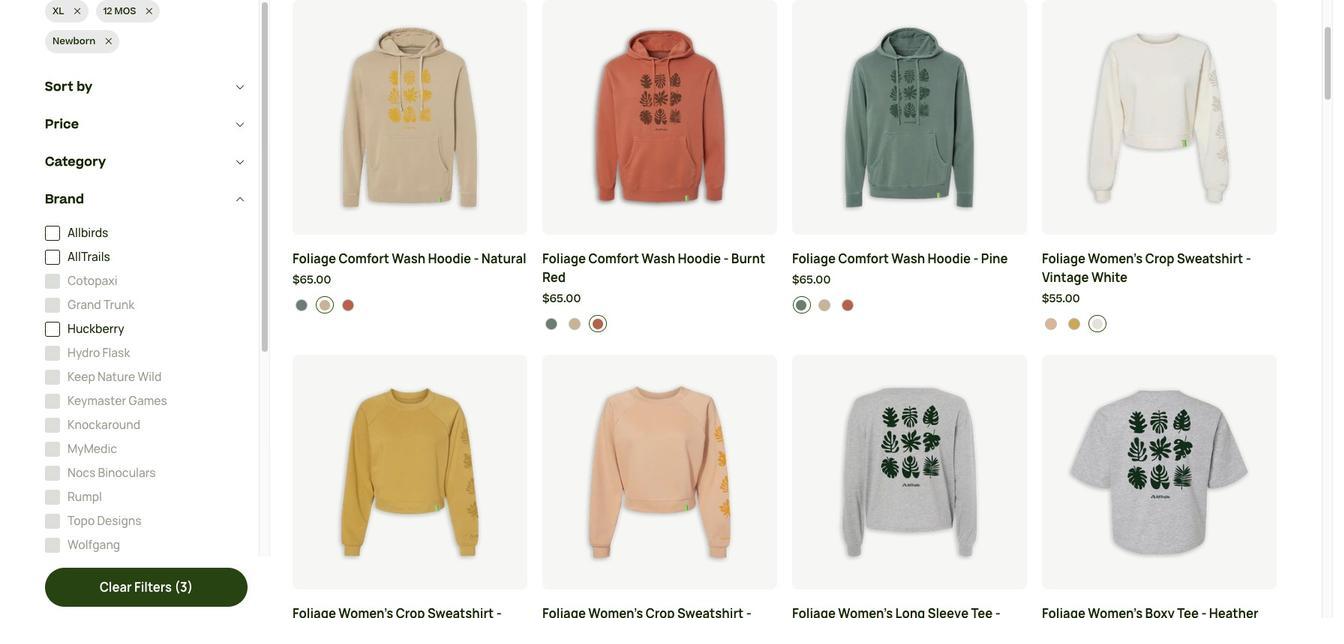 Task type: locate. For each thing, give the bounding box(es) containing it.
1 horizontal spatial $65.00 link
[[542, 291, 777, 308]]

burnt red image inside radio
[[842, 299, 854, 311]]

$65.00 for foliage comfort wash hoodie - pine
[[792, 272, 831, 288]]

✕ down 12
[[105, 35, 112, 48]]

✕ right mos
[[146, 4, 153, 18]]

foliage inside foliage comfort wash hoodie - natural $65.00
[[293, 250, 336, 267]]

newborn
[[53, 35, 96, 48]]

0 horizontal spatial comfort
[[339, 250, 389, 267]]

burnt red image right natural option
[[842, 299, 854, 311]]

1 horizontal spatial burnt red radio
[[589, 315, 607, 332]]

foliage inside foliage comfort wash hoodie - pine $65.00
[[792, 250, 836, 267]]

1 comfort from the left
[[339, 250, 389, 267]]

natural image for foliage comfort wash hoodie - pine
[[818, 299, 830, 311]]

huckberry
[[68, 321, 124, 337]]

mymedic
[[68, 441, 117, 457]]

option group down foliage comfort wash hoodie - natural $65.00
[[293, 296, 528, 314]]

Pine radio
[[293, 296, 311, 314], [793, 296, 811, 314], [543, 315, 561, 332]]

buttercup image
[[1068, 318, 1080, 330]]

1 horizontal spatial burnt red image
[[592, 318, 604, 330]]

designs
[[97, 513, 142, 529]]

- left pine
[[973, 250, 979, 267]]

0 horizontal spatial $65.00
[[293, 272, 331, 288]]

12
[[103, 4, 112, 18]]

3 hoodie from the left
[[928, 250, 971, 267]]

option group down $55.00 'link'
[[1042, 315, 1277, 332]]

wash inside foliage comfort wash hoodie - natural $65.00
[[392, 250, 426, 267]]

by
[[77, 78, 93, 96]]

- inside foliage comfort wash hoodie - natural $65.00
[[474, 250, 479, 267]]

2 horizontal spatial $65.00 link
[[792, 272, 1027, 289]]

2 hoodie from the left
[[678, 250, 721, 267]]

1 horizontal spatial pine radio
[[543, 315, 561, 332]]

option group for vintage
[[1042, 315, 1277, 332]]

hoodie inside foliage comfort wash hoodie - natural $65.00
[[428, 250, 471, 267]]

2 horizontal spatial comfort
[[838, 250, 889, 267]]

wash for burnt
[[642, 250, 675, 267]]

1 horizontal spatial natural image
[[818, 299, 830, 311]]

0 horizontal spatial $65.00 link
[[293, 272, 527, 289]]

2 horizontal spatial pine image
[[795, 299, 807, 311]]

natural image inside option
[[818, 299, 830, 311]]

clear filters             ( 3 )
[[100, 579, 193, 595]]

2 natural image from the left
[[818, 299, 830, 311]]

$65.00 link for burnt
[[542, 291, 777, 308]]

Burnt Red radio
[[839, 296, 857, 314]]

2 horizontal spatial wash
[[892, 250, 925, 267]]

$65.00 inside foliage comfort wash hoodie - pine $65.00
[[792, 272, 831, 288]]

1 horizontal spatial $65.00
[[542, 291, 581, 307]]

2 - from the left
[[724, 250, 729, 267]]

foliage comfort wash hoodie - burnt red link
[[542, 250, 777, 287]]

$65.00
[[293, 272, 331, 288], [792, 272, 831, 288], [542, 291, 581, 307]]

hoodie for burnt
[[678, 250, 721, 267]]

4 foliage from the left
[[1042, 250, 1086, 267]]

0 horizontal spatial pine image
[[296, 299, 308, 311]]

foliage comfort wash hoodie - pine link
[[792, 250, 1027, 268]]

sort
[[45, 78, 73, 96]]

2 horizontal spatial pine radio
[[793, 296, 811, 314]]

brand
[[45, 191, 84, 209]]

burnt red radio right natural image
[[589, 315, 607, 332]]

1 horizontal spatial comfort
[[588, 250, 639, 267]]

2 horizontal spatial ✕
[[146, 4, 153, 18]]

natural radio for red
[[566, 315, 584, 332]]

burnt red image down foliage comfort wash hoodie - natural $65.00
[[342, 299, 354, 311]]

- inside foliage women's crop sweatshirt - vintage white $55.00
[[1246, 250, 1251, 267]]

foliage for foliage comfort wash hoodie - burnt red
[[542, 250, 586, 267]]

hoodie left natural
[[428, 250, 471, 267]]

2 horizontal spatial hoodie
[[928, 250, 971, 267]]

1 - from the left
[[474, 250, 479, 267]]

- left burnt
[[724, 250, 729, 267]]

comfort inside foliage comfort wash hoodie - burnt red $65.00
[[588, 250, 639, 267]]

wash inside foliage comfort wash hoodie - burnt red $65.00
[[642, 250, 675, 267]]

foliage
[[293, 250, 336, 267], [542, 250, 586, 267], [792, 250, 836, 267], [1042, 250, 1086, 267]]

grand
[[68, 297, 101, 313]]

pine image
[[296, 299, 308, 311], [795, 299, 807, 311], [545, 318, 557, 330]]

2 horizontal spatial $65.00
[[792, 272, 831, 288]]

Vintage White radio
[[1089, 315, 1107, 332]]

wash for natural
[[392, 250, 426, 267]]

comfort inside foliage comfort wash hoodie - pine $65.00
[[838, 250, 889, 267]]

burnt red radio down foliage comfort wash hoodie - natural $65.00
[[339, 296, 357, 314]]

- right sweatshirt
[[1246, 250, 1251, 267]]

price button
[[45, 106, 248, 143]]

✕ right xl
[[74, 4, 81, 18]]

option group for pine
[[793, 296, 1027, 314]]

0 horizontal spatial burnt red image
[[342, 299, 354, 311]]

comfort inside foliage comfort wash hoodie - natural $65.00
[[339, 250, 389, 267]]

foliage comfort wash hoodie - burnt red $65.00
[[542, 250, 765, 307]]

2 horizontal spatial burnt red image
[[842, 299, 854, 311]]

3 wash from the left
[[892, 250, 925, 267]]

option group down foliage comfort wash hoodie - pine $65.00
[[793, 296, 1027, 314]]

foliage inside foliage comfort wash hoodie - burnt red $65.00
[[542, 250, 586, 267]]

$65.00 link down foliage comfort wash hoodie - burnt red link at the top of the page
[[542, 291, 777, 308]]

option group
[[293, 296, 528, 314], [793, 296, 1027, 314], [543, 315, 778, 332], [1042, 315, 1277, 332]]

- for foliage women's crop sweatshirt - vintage white
[[1246, 250, 1251, 267]]

alltrails
[[68, 249, 110, 265]]

3 - from the left
[[973, 250, 979, 267]]

pine radio for foliage comfort wash hoodie - burnt red
[[543, 315, 561, 332]]

brand button
[[45, 181, 248, 218]]

hydro
[[68, 345, 100, 361]]

$65.00 for foliage comfort wash hoodie - natural
[[293, 272, 331, 288]]

burnt red image for foliage comfort wash hoodie - natural
[[342, 299, 354, 311]]

women's
[[1088, 250, 1143, 267]]

burnt red image right natural image
[[592, 318, 604, 330]]

0 horizontal spatial burnt red radio
[[339, 296, 357, 314]]

1 horizontal spatial hoodie
[[678, 250, 721, 267]]

keymaster
[[68, 393, 126, 409]]

$65.00 link for pine
[[792, 272, 1027, 289]]

0 horizontal spatial wash
[[392, 250, 426, 267]]

- for foliage comfort wash hoodie - pine
[[973, 250, 979, 267]]

hoodie inside foliage comfort wash hoodie - pine $65.00
[[928, 250, 971, 267]]

0 horizontal spatial hoodie
[[428, 250, 471, 267]]

1 wash from the left
[[392, 250, 426, 267]]

- left natural
[[474, 250, 479, 267]]

2 comfort from the left
[[588, 250, 639, 267]]

$65.00 link down foliage comfort wash hoodie - natural link
[[293, 272, 527, 289]]

crop
[[1145, 250, 1175, 267]]

- for foliage comfort wash hoodie - natural
[[474, 250, 479, 267]]

0 horizontal spatial pine radio
[[293, 296, 311, 314]]

rumpl
[[68, 489, 102, 505]]

- inside foliage comfort wash hoodie - burnt red $65.00
[[724, 250, 729, 267]]

wash inside foliage comfort wash hoodie - pine $65.00
[[892, 250, 925, 267]]

pine
[[981, 250, 1008, 267]]

0 vertical spatial natural radio
[[316, 296, 334, 314]]

0 horizontal spatial natural radio
[[316, 296, 334, 314]]

1 horizontal spatial ✕
[[105, 35, 112, 48]]

1 horizontal spatial natural radio
[[566, 315, 584, 332]]

hoodie left burnt
[[678, 250, 721, 267]]

burnt red image
[[342, 299, 354, 311], [842, 299, 854, 311], [592, 318, 604, 330]]

0 horizontal spatial ✕
[[74, 4, 81, 18]]

burnt
[[731, 250, 765, 267]]

natural
[[481, 250, 526, 267]]

hoodie
[[428, 250, 471, 267], [678, 250, 721, 267], [928, 250, 971, 267]]

hoodie left pine
[[928, 250, 971, 267]]

foliage inside foliage women's crop sweatshirt - vintage white $55.00
[[1042, 250, 1086, 267]]

$65.00 link down foliage comfort wash hoodie - pine link
[[792, 272, 1027, 289]]

1 natural image from the left
[[319, 299, 331, 311]]

2 foliage from the left
[[542, 250, 586, 267]]

3 comfort from the left
[[838, 250, 889, 267]]

natural image
[[319, 299, 331, 311], [818, 299, 830, 311]]

$65.00 inside foliage comfort wash hoodie - natural $65.00
[[293, 272, 331, 288]]

-
[[474, 250, 479, 267], [724, 250, 729, 267], [973, 250, 979, 267], [1246, 250, 1251, 267]]

option group down foliage comfort wash hoodie - burnt red $65.00
[[543, 315, 778, 332]]

0 horizontal spatial natural image
[[319, 299, 331, 311]]

✕
[[74, 4, 81, 18], [146, 4, 153, 18], [105, 35, 112, 48]]

1 horizontal spatial pine image
[[545, 318, 557, 330]]

hoodie inside foliage comfort wash hoodie - burnt red $65.00
[[678, 250, 721, 267]]

filters
[[134, 579, 172, 595]]

4 - from the left
[[1246, 250, 1251, 267]]

$65.00 link
[[293, 272, 527, 289], [792, 272, 1027, 289], [542, 291, 777, 308]]

sort by button
[[45, 68, 248, 106]]

1 foliage from the left
[[293, 250, 336, 267]]

12 mos
[[103, 4, 136, 18]]

1 hoodie from the left
[[428, 250, 471, 267]]

1 horizontal spatial wash
[[642, 250, 675, 267]]

2 wash from the left
[[642, 250, 675, 267]]

0 vertical spatial burnt red radio
[[339, 296, 357, 314]]

1 vertical spatial natural radio
[[566, 315, 584, 332]]

sand dune image
[[1045, 318, 1057, 330]]

✕ for xl
[[74, 4, 81, 18]]

3 foliage from the left
[[792, 250, 836, 267]]

foliage for foliage comfort wash hoodie - pine
[[792, 250, 836, 267]]

$55.00
[[1042, 291, 1080, 307]]

1 vertical spatial burnt red radio
[[589, 315, 607, 332]]

foliage women's crop sweatshirt - vintage white link
[[1042, 250, 1277, 287]]

sweatshirt
[[1177, 250, 1243, 267]]

wash
[[392, 250, 426, 267], [642, 250, 675, 267], [892, 250, 925, 267]]

topo designs
[[68, 513, 142, 529]]

Natural radio
[[316, 296, 334, 314], [566, 315, 584, 332]]

$65.00 link for natural
[[293, 272, 527, 289]]

- inside foliage comfort wash hoodie - pine $65.00
[[973, 250, 979, 267]]

price
[[45, 116, 79, 134]]

Burnt Red radio
[[339, 296, 357, 314], [589, 315, 607, 332]]

comfort
[[339, 250, 389, 267], [588, 250, 639, 267], [838, 250, 889, 267]]

3
[[180, 579, 187, 595]]

clear
[[100, 579, 132, 595]]

foliage for foliage comfort wash hoodie - natural
[[293, 250, 336, 267]]



Task type: vqa. For each thing, say whether or not it's contained in the screenshot.
Heather Red Rock image
no



Task type: describe. For each thing, give the bounding box(es) containing it.
)
[[187, 579, 193, 595]]

comfort for foliage comfort wash hoodie - natural
[[339, 250, 389, 267]]

natural image
[[569, 318, 581, 330]]

pine radio for foliage comfort wash hoodie - natural
[[293, 296, 311, 314]]

burnt red radio for red
[[589, 315, 607, 332]]

wash for pine
[[892, 250, 925, 267]]

pine image for foliage comfort wash hoodie - pine
[[795, 299, 807, 311]]

✕ for 12 mos
[[146, 4, 153, 18]]

pine radio for foliage comfort wash hoodie - pine
[[793, 296, 811, 314]]

flask
[[102, 345, 130, 361]]

keep
[[68, 369, 95, 385]]

knockaround
[[68, 417, 140, 433]]

xl
[[53, 4, 64, 18]]

burnt red image for foliage comfort wash hoodie - pine
[[842, 299, 854, 311]]

hoodie for natural
[[428, 250, 471, 267]]

wild
[[138, 369, 162, 385]]

games
[[129, 393, 167, 409]]

allbirds
[[68, 225, 108, 241]]

$55.00 link
[[1042, 291, 1277, 308]]

grand trunk
[[68, 297, 134, 313]]

burnt red image for foliage comfort wash hoodie - burnt red
[[592, 318, 604, 330]]

foliage for foliage women's crop sweatshirt - vintage white
[[1042, 250, 1086, 267]]

vintage
[[1042, 269, 1089, 286]]

topo
[[68, 513, 95, 529]]

hoodie for pine
[[928, 250, 971, 267]]

keep nature wild
[[68, 369, 162, 385]]

Natural radio
[[816, 296, 834, 314]]

cotopaxi
[[68, 273, 118, 289]]

white
[[1092, 269, 1128, 286]]

$65.00 inside foliage comfort wash hoodie - burnt red $65.00
[[542, 291, 581, 307]]

hydro flask
[[68, 345, 130, 361]]

nature
[[97, 369, 135, 385]]

trunk
[[103, 297, 134, 313]]

red
[[542, 269, 566, 286]]

category
[[45, 153, 106, 171]]

keymaster games
[[68, 393, 167, 409]]

(
[[174, 579, 180, 595]]

category button
[[45, 143, 248, 181]]

option group for burnt
[[543, 315, 778, 332]]

pine image for foliage comfort wash hoodie - natural
[[296, 299, 308, 311]]

natural radio for $65.00
[[316, 296, 334, 314]]

option group for natural
[[293, 296, 528, 314]]

natural image for foliage comfort wash hoodie - natural
[[319, 299, 331, 311]]

vintage white image
[[1091, 318, 1103, 330]]

sort by
[[45, 78, 93, 96]]

binoculars
[[98, 465, 156, 481]]

comfort for foliage comfort wash hoodie - burnt red
[[588, 250, 639, 267]]

mos
[[114, 4, 136, 18]]

- for foliage comfort wash hoodie - burnt red
[[724, 250, 729, 267]]

burnt red radio for $65.00
[[339, 296, 357, 314]]

Sand Dune radio
[[1042, 315, 1060, 332]]

foliage women's crop sweatshirt - vintage white $55.00
[[1042, 250, 1251, 307]]

foliage comfort wash hoodie - natural $65.00
[[293, 250, 526, 288]]

Buttercup radio
[[1066, 315, 1084, 332]]

foliage comfort wash hoodie - pine $65.00
[[792, 250, 1008, 288]]

nocs binoculars
[[68, 465, 156, 481]]

✕ for newborn
[[105, 35, 112, 48]]

wolfgang
[[68, 537, 120, 553]]

pine image for foliage comfort wash hoodie - burnt red
[[545, 318, 557, 330]]

comfort for foliage comfort wash hoodie - pine
[[838, 250, 889, 267]]

nocs
[[68, 465, 96, 481]]

foliage comfort wash hoodie - natural link
[[293, 250, 527, 268]]



